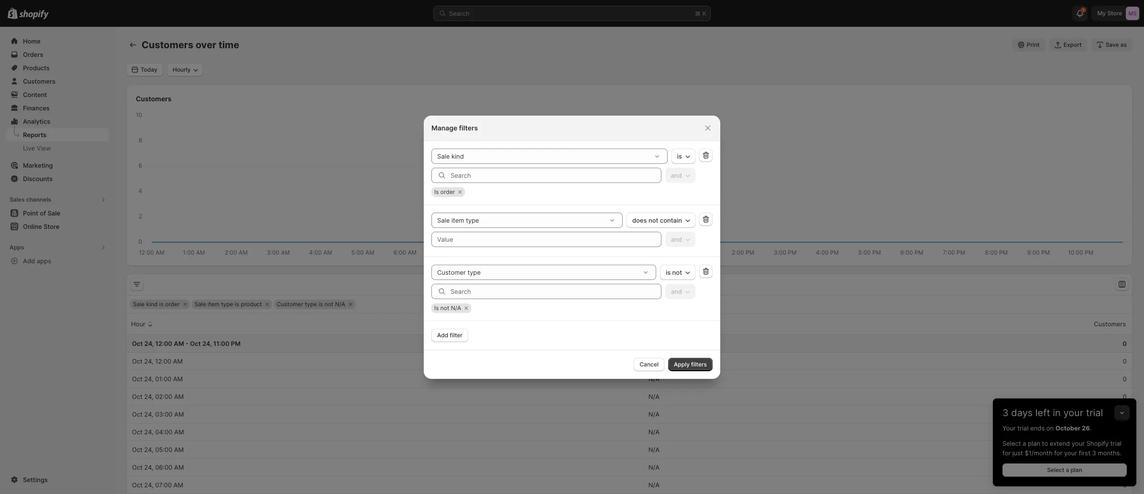 Task type: vqa. For each thing, say whether or not it's contained in the screenshot.
Sep
no



Task type: locate. For each thing, give the bounding box(es) containing it.
1 vertical spatial 3
[[1093, 450, 1097, 458]]

plan inside select a plan to extend your shopify trial for just $1/month for your first 3 months.
[[1029, 440, 1041, 448]]

product
[[241, 301, 262, 308]]

1 12:00 from the top
[[155, 340, 172, 348]]

filters inside button
[[692, 361, 707, 368]]

save as
[[1106, 41, 1128, 48]]

3
[[1003, 408, 1009, 419], [1093, 450, 1097, 458]]

0 vertical spatial 12:00
[[155, 340, 172, 348]]

add filter
[[437, 332, 463, 339]]

24, up "oct 24, 12:00 am"
[[144, 340, 154, 348]]

0
[[1124, 340, 1128, 348], [1124, 358, 1128, 366], [1124, 376, 1128, 383], [1124, 393, 1128, 401], [1124, 411, 1128, 419], [1124, 429, 1128, 437], [1124, 464, 1128, 472], [1124, 482, 1128, 490]]

select inside select a plan to extend your shopify trial for just $1/month for your first 3 months.
[[1003, 440, 1022, 448]]

2 0 from the top
[[1124, 358, 1128, 366]]

24, left 04:00
[[144, 429, 154, 437]]

trial right your
[[1018, 425, 1029, 433]]

1 vertical spatial select
[[1048, 467, 1065, 474]]

print button
[[1013, 38, 1046, 52]]

1 search text field from the top
[[451, 168, 662, 183]]

customers for customers over time
[[142, 39, 193, 51]]

1 vertical spatial add
[[437, 332, 449, 339]]

1 vertical spatial trial
[[1018, 425, 1029, 433]]

am right 04:00
[[174, 429, 184, 437]]

sale
[[133, 301, 145, 308], [195, 301, 206, 308]]

select down select a plan to extend your shopify trial for just $1/month for your first 3 months.
[[1048, 467, 1065, 474]]

3 days left in your trial
[[1003, 408, 1104, 419]]

shopify image
[[19, 10, 49, 19]]

24,
[[144, 340, 154, 348], [202, 340, 212, 348], [144, 358, 154, 366], [144, 376, 154, 383], [144, 393, 154, 401], [144, 411, 154, 419], [144, 429, 154, 437], [144, 447, 154, 454], [144, 464, 154, 472], [144, 482, 154, 490]]

your inside 3 days left in your trial dropdown button
[[1064, 408, 1084, 419]]

1 vertical spatial is
[[435, 305, 439, 312]]

filters for manage filters
[[459, 124, 478, 132]]

add left apps
[[23, 258, 35, 265]]

trial up months.
[[1111, 440, 1122, 448]]

Value text field
[[432, 232, 662, 247]]

add left filter
[[437, 332, 449, 339]]

2 vertical spatial customers
[[1095, 321, 1127, 328]]

0 vertical spatial your
[[1064, 408, 1084, 419]]

2 12:00 from the top
[[155, 358, 171, 366]]

n/a for oct 24, 06:00 am
[[649, 464, 660, 472]]

oct left 01:00 on the left of page
[[132, 376, 143, 383]]

sales channels button
[[6, 193, 109, 207]]

0 vertical spatial search text field
[[451, 168, 662, 183]]

for down extend
[[1055, 450, 1063, 458]]

3 days left in your trial button
[[994, 399, 1137, 419]]

order
[[441, 188, 455, 196], [165, 301, 180, 308]]

0 for oct 24, 04:00 am
[[1124, 429, 1128, 437]]

am for oct 24, 07:00 am
[[174, 482, 183, 490]]

oct for oct 24, 07:00 am
[[132, 482, 143, 490]]

is button
[[672, 149, 696, 164]]

1 horizontal spatial customer
[[649, 321, 678, 328]]

n/a for oct 24, 07:00 am
[[649, 482, 660, 490]]

0 horizontal spatial customer
[[277, 301, 303, 308]]

filters
[[459, 124, 478, 132], [692, 361, 707, 368]]

hour button
[[130, 315, 156, 334]]

24, left 02:00
[[144, 393, 154, 401]]

1 select filter text field from the top
[[432, 149, 651, 164]]

sale left 'kind'
[[133, 301, 145, 308]]

a for select a plan
[[1067, 467, 1070, 474]]

0 horizontal spatial sale
[[133, 301, 145, 308]]

0 horizontal spatial plan
[[1029, 440, 1041, 448]]

oct left 02:00
[[132, 393, 143, 401]]

your left first
[[1065, 450, 1078, 458]]

oct up oct 24, 01:00 am
[[132, 358, 143, 366]]

october
[[1056, 425, 1081, 433]]

am right 06:00
[[174, 464, 184, 472]]

0 vertical spatial is
[[435, 188, 439, 196]]

contain
[[660, 217, 683, 224]]

customer up cancel on the right bottom of page
[[649, 321, 678, 328]]

oct down "hour"
[[132, 340, 143, 348]]

over
[[196, 39, 216, 51]]

sales channels
[[10, 196, 51, 203]]

select a plan link
[[1003, 464, 1128, 478]]

3 up your
[[1003, 408, 1009, 419]]

settings
[[23, 477, 48, 484]]

1 horizontal spatial select
[[1048, 467, 1065, 474]]

02:00
[[155, 393, 172, 401]]

0 vertical spatial select filter text field
[[432, 149, 651, 164]]

1 sale from the left
[[133, 301, 145, 308]]

oct left 07:00
[[132, 482, 143, 490]]

1 horizontal spatial 3
[[1093, 450, 1097, 458]]

customer
[[277, 301, 303, 308], [649, 321, 678, 328]]

kind
[[146, 301, 158, 308]]

not inside dropdown button
[[673, 269, 683, 276]]

n/a for oct 24, 12:00 am
[[649, 358, 660, 366]]

oct left 04:00
[[132, 429, 143, 437]]

plan down first
[[1071, 467, 1083, 474]]

1 horizontal spatial sale
[[195, 301, 206, 308]]

search text field for is not
[[451, 284, 662, 299]]

0 horizontal spatial trial
[[1018, 425, 1029, 433]]

2 select filter text field from the top
[[432, 213, 606, 228]]

trial
[[1087, 408, 1104, 419], [1018, 425, 1029, 433], [1111, 440, 1122, 448]]

3 right first
[[1093, 450, 1097, 458]]

apply filters button
[[669, 358, 713, 372]]

first
[[1080, 450, 1091, 458]]

customer for customer type is not n/a
[[277, 301, 303, 308]]

not for is
[[441, 305, 450, 312]]

24, left 01:00 on the left of page
[[144, 376, 154, 383]]

0 horizontal spatial for
[[1003, 450, 1011, 458]]

analytics link
[[6, 115, 109, 128]]

discounts
[[23, 175, 53, 183]]

analytics
[[23, 118, 50, 125]]

oct 24, 12:00 am
[[132, 358, 183, 366]]

sale left item
[[195, 301, 206, 308]]

1 horizontal spatial for
[[1055, 450, 1063, 458]]

n/a for oct 24, 04:00 am
[[649, 429, 660, 437]]

oct left 06:00
[[132, 464, 143, 472]]

04:00
[[155, 429, 173, 437]]

7 0 from the top
[[1124, 464, 1128, 472]]

1 vertical spatial customer
[[649, 321, 678, 328]]

12:00
[[155, 340, 172, 348], [155, 358, 171, 366]]

oct for oct 24, 05:00 am
[[132, 447, 143, 454]]

search
[[449, 10, 470, 17]]

2 is from the top
[[435, 305, 439, 312]]

0 vertical spatial plan
[[1029, 440, 1041, 448]]

shopify
[[1087, 440, 1110, 448]]

does not contain
[[633, 217, 683, 224]]

to
[[1043, 440, 1049, 448]]

type inside customer type button
[[679, 321, 692, 328]]

plan up $1/month
[[1029, 440, 1041, 448]]

customers over time
[[142, 39, 239, 51]]

customer inside button
[[649, 321, 678, 328]]

1 horizontal spatial type
[[305, 301, 317, 308]]

oct left 05:00
[[132, 447, 143, 454]]

0 horizontal spatial filters
[[459, 124, 478, 132]]

sale kind is order
[[133, 301, 180, 308]]

3 days left in your trial element
[[994, 424, 1137, 487]]

0 horizontal spatial select
[[1003, 440, 1022, 448]]

your up first
[[1073, 440, 1086, 448]]

12:00 for oct 24, 12:00 am
[[155, 358, 171, 366]]

2 vertical spatial your
[[1065, 450, 1078, 458]]

just
[[1013, 450, 1024, 458]]

4 0 from the top
[[1124, 393, 1128, 401]]

n/a for oct 24, 05:00 am
[[649, 447, 660, 454]]

1 vertical spatial plan
[[1071, 467, 1083, 474]]

a
[[1023, 440, 1027, 448], [1067, 467, 1070, 474]]

1 horizontal spatial add
[[437, 332, 449, 339]]

0 vertical spatial trial
[[1087, 408, 1104, 419]]

a inside select a plan to extend your shopify trial for just $1/month for your first 3 months.
[[1023, 440, 1027, 448]]

0 horizontal spatial a
[[1023, 440, 1027, 448]]

0 vertical spatial 3
[[1003, 408, 1009, 419]]

apps
[[37, 258, 51, 265]]

filters right manage
[[459, 124, 478, 132]]

your
[[1064, 408, 1084, 419], [1073, 440, 1086, 448], [1065, 450, 1078, 458]]

on
[[1047, 425, 1055, 433]]

5 0 from the top
[[1124, 411, 1128, 419]]

oct for oct 24, 12:00 am
[[132, 358, 143, 366]]

24, for oct 24, 01:00 am
[[144, 376, 154, 383]]

1 for from the left
[[1003, 450, 1011, 458]]

1 horizontal spatial filters
[[692, 361, 707, 368]]

am left -
[[174, 340, 184, 348]]

reports
[[23, 131, 46, 139]]

24, left the 03:00
[[144, 411, 154, 419]]

select filter text field for is
[[432, 149, 651, 164]]

8 0 from the top
[[1124, 482, 1128, 490]]

n/a
[[335, 301, 346, 308], [451, 305, 461, 312], [649, 358, 660, 366], [649, 376, 660, 383], [649, 393, 660, 401], [649, 411, 660, 419], [649, 429, 660, 437], [649, 447, 660, 454], [649, 464, 660, 472], [649, 482, 660, 490]]

am right 02:00
[[174, 393, 184, 401]]

add inside manage filters dialog
[[437, 332, 449, 339]]

am right 01:00 on the left of page
[[173, 376, 183, 383]]

24, left 07:00
[[144, 482, 154, 490]]

customer right product
[[277, 301, 303, 308]]

a up just
[[1023, 440, 1027, 448]]

0 horizontal spatial 3
[[1003, 408, 1009, 419]]

0 vertical spatial add
[[23, 258, 35, 265]]

pm
[[231, 340, 241, 348]]

trial up .
[[1087, 408, 1104, 419]]

12:00 for oct 24, 12:00 am - oct 24, 11:00 pm
[[155, 340, 172, 348]]

12:00 up "oct 24, 12:00 am"
[[155, 340, 172, 348]]

time
[[219, 39, 239, 51]]

live view link
[[6, 142, 109, 155]]

save
[[1106, 41, 1120, 48]]

Select filter text field
[[432, 149, 651, 164], [432, 213, 606, 228]]

1 horizontal spatial trial
[[1087, 408, 1104, 419]]

your
[[1003, 425, 1017, 433]]

filters for apply filters
[[692, 361, 707, 368]]

1 vertical spatial 12:00
[[155, 358, 171, 366]]

24, for oct 24, 03:00 am
[[144, 411, 154, 419]]

your up october
[[1064, 408, 1084, 419]]

0 for oct 24, 01:00 am
[[1124, 376, 1128, 383]]

oct left the 03:00
[[132, 411, 143, 419]]

1 is from the top
[[435, 188, 439, 196]]

1 horizontal spatial a
[[1067, 467, 1070, 474]]

24, left 11:00
[[202, 340, 212, 348]]

print
[[1028, 41, 1040, 48]]

type
[[221, 301, 233, 308], [305, 301, 317, 308], [679, 321, 692, 328]]

oct 24, 03:00 am
[[132, 411, 184, 419]]

0 vertical spatial a
[[1023, 440, 1027, 448]]

0 for oct 24, 12:00 am
[[1124, 358, 1128, 366]]

is
[[678, 152, 683, 160], [666, 269, 671, 276], [159, 301, 164, 308], [235, 301, 239, 308], [319, 301, 323, 308]]

0 vertical spatial filters
[[459, 124, 478, 132]]

am for oct 24, 06:00 am
[[174, 464, 184, 472]]

0 horizontal spatial add
[[23, 258, 35, 265]]

0 vertical spatial order
[[441, 188, 455, 196]]

add apps
[[23, 258, 51, 265]]

2 horizontal spatial type
[[679, 321, 692, 328]]

customers inside button
[[1095, 321, 1127, 328]]

0 vertical spatial select
[[1003, 440, 1022, 448]]

select up just
[[1003, 440, 1022, 448]]

24, for oct 24, 12:00 am - oct 24, 11:00 pm
[[144, 340, 154, 348]]

oct 24, 05:00 am
[[132, 447, 184, 454]]

am down oct 24, 12:00 am - oct 24, 11:00 pm
[[173, 358, 183, 366]]

1 vertical spatial select filter text field
[[432, 213, 606, 228]]

am
[[174, 340, 184, 348], [173, 358, 183, 366], [173, 376, 183, 383], [174, 393, 184, 401], [174, 411, 184, 419], [174, 429, 184, 437], [174, 447, 184, 454], [174, 464, 184, 472], [174, 482, 183, 490]]

filters right apply
[[692, 361, 707, 368]]

⌘
[[695, 10, 701, 17]]

does not contain button
[[627, 213, 696, 228]]

3 0 from the top
[[1124, 376, 1128, 383]]

am right 05:00
[[174, 447, 184, 454]]

24, left 06:00
[[144, 464, 154, 472]]

not inside dropdown button
[[649, 217, 659, 224]]

not for does
[[649, 217, 659, 224]]

6 0 from the top
[[1124, 429, 1128, 437]]

oct 24, 12:00 am - oct 24, 11:00 pm
[[132, 340, 241, 348]]

is not
[[666, 269, 683, 276]]

12:00 up 01:00 on the left of page
[[155, 358, 171, 366]]

0 vertical spatial customers
[[142, 39, 193, 51]]

a down select a plan to extend your shopify trial for just $1/month for your first 3 months.
[[1067, 467, 1070, 474]]

oct
[[132, 340, 143, 348], [190, 340, 201, 348], [132, 358, 143, 366], [132, 376, 143, 383], [132, 393, 143, 401], [132, 411, 143, 419], [132, 429, 143, 437], [132, 447, 143, 454], [132, 464, 143, 472], [132, 482, 143, 490]]

oct for oct 24, 04:00 am
[[132, 429, 143, 437]]

1 vertical spatial a
[[1067, 467, 1070, 474]]

for
[[1003, 450, 1011, 458], [1055, 450, 1063, 458]]

not
[[649, 217, 659, 224], [673, 269, 683, 276], [325, 301, 334, 308], [441, 305, 450, 312]]

24, left 05:00
[[144, 447, 154, 454]]

customers for customers button
[[1095, 321, 1127, 328]]

1 vertical spatial filters
[[692, 361, 707, 368]]

1 vertical spatial order
[[165, 301, 180, 308]]

am right 07:00
[[174, 482, 183, 490]]

oct right -
[[190, 340, 201, 348]]

select for select a plan to extend your shopify trial for just $1/month for your first 3 months.
[[1003, 440, 1022, 448]]

0 vertical spatial customer
[[277, 301, 303, 308]]

1 0 from the top
[[1124, 340, 1128, 348]]

24, up oct 24, 01:00 am
[[144, 358, 154, 366]]

Search text field
[[451, 168, 662, 183], [451, 284, 662, 299]]

2 vertical spatial trial
[[1111, 440, 1122, 448]]

1 vertical spatial search text field
[[451, 284, 662, 299]]

2 sale from the left
[[195, 301, 206, 308]]

1 horizontal spatial order
[[441, 188, 455, 196]]

hour
[[131, 321, 145, 328]]

n/a inside manage filters dialog
[[451, 305, 461, 312]]

Select filter text field
[[432, 265, 639, 280]]

am right the 03:00
[[174, 411, 184, 419]]

2 search text field from the top
[[451, 284, 662, 299]]

customer for customer type
[[649, 321, 678, 328]]

0 for oct 24, 06:00 am
[[1124, 464, 1128, 472]]

2 horizontal spatial trial
[[1111, 440, 1122, 448]]

1 horizontal spatial plan
[[1071, 467, 1083, 474]]

for left just
[[1003, 450, 1011, 458]]



Task type: describe. For each thing, give the bounding box(es) containing it.
days
[[1012, 408, 1033, 419]]

ends
[[1031, 425, 1045, 433]]

oct for oct 24, 12:00 am - oct 24, 11:00 pm
[[132, 340, 143, 348]]

plan for select a plan
[[1071, 467, 1083, 474]]

export button
[[1050, 38, 1088, 52]]

live
[[23, 145, 35, 152]]

type for customer type
[[679, 321, 692, 328]]

k
[[703, 10, 707, 17]]

26
[[1083, 425, 1091, 433]]

add filter button
[[432, 329, 469, 342]]

add apps button
[[6, 255, 109, 268]]

oct for oct 24, 03:00 am
[[132, 411, 143, 419]]

plan for select a plan to extend your shopify trial for just $1/month for your first 3 months.
[[1029, 440, 1041, 448]]

manage
[[432, 124, 458, 132]]

not for is
[[673, 269, 683, 276]]

24, for oct 24, 07:00 am
[[144, 482, 154, 490]]

oct 24, 07:00 am
[[132, 482, 183, 490]]

1 vertical spatial your
[[1073, 440, 1086, 448]]

sale for sale kind is order
[[133, 301, 145, 308]]

cancel
[[640, 361, 659, 368]]

extend
[[1051, 440, 1071, 448]]

order inside manage filters dialog
[[441, 188, 455, 196]]

oct 24, 04:00 am
[[132, 429, 184, 437]]

live view
[[23, 145, 51, 152]]

sale for sale item type is product
[[195, 301, 206, 308]]

select for select a plan
[[1048, 467, 1065, 474]]

is order
[[435, 188, 455, 196]]

filter
[[450, 332, 463, 339]]

1 vertical spatial customers
[[136, 95, 172, 103]]

am for oct 24, 03:00 am
[[174, 411, 184, 419]]

months.
[[1099, 450, 1122, 458]]

select a plan to extend your shopify trial for just $1/month for your first 3 months.
[[1003, 440, 1122, 458]]

oct for oct 24, 01:00 am
[[132, 376, 143, 383]]

0 for oct 24, 02:00 am
[[1124, 393, 1128, 401]]

add for add apps
[[23, 258, 35, 265]]

item
[[208, 301, 220, 308]]

trial inside 3 days left in your trial dropdown button
[[1087, 408, 1104, 419]]

type for customer type is not n/a
[[305, 301, 317, 308]]

apps
[[10, 244, 24, 251]]

export
[[1064, 41, 1083, 48]]

am for oct 24, 02:00 am
[[174, 393, 184, 401]]

n/a for oct 24, 03:00 am
[[649, 411, 660, 419]]

oct for oct 24, 06:00 am
[[132, 464, 143, 472]]

customers button
[[1084, 315, 1128, 334]]

3 inside dropdown button
[[1003, 408, 1009, 419]]

as
[[1121, 41, 1128, 48]]

select a plan
[[1048, 467, 1083, 474]]

discounts link
[[6, 172, 109, 186]]

select filter text field for does not contain
[[432, 213, 606, 228]]

0 horizontal spatial type
[[221, 301, 233, 308]]

settings link
[[6, 474, 109, 487]]

am for oct 24, 05:00 am
[[174, 447, 184, 454]]

0 for oct 24, 07:00 am
[[1124, 482, 1128, 490]]

sales
[[10, 196, 25, 203]]

in
[[1054, 408, 1062, 419]]

24, for oct 24, 05:00 am
[[144, 447, 154, 454]]

your trial ends on october 26 .
[[1003, 425, 1092, 433]]

3 inside select a plan to extend your shopify trial for just $1/month for your first 3 months.
[[1093, 450, 1097, 458]]

am for oct 24, 12:00 am
[[173, 358, 183, 366]]

customer type
[[649, 321, 692, 328]]

add for add filter
[[437, 332, 449, 339]]

$1/month
[[1025, 450, 1053, 458]]

-
[[186, 340, 189, 348]]

save as button
[[1092, 38, 1133, 52]]

is not n/a
[[435, 305, 461, 312]]

manage filters
[[432, 124, 478, 132]]

apps button
[[6, 241, 109, 255]]

oct for oct 24, 02:00 am
[[132, 393, 143, 401]]

is not button
[[660, 265, 696, 280]]

07:00
[[155, 482, 172, 490]]

customer type is not n/a
[[277, 301, 346, 308]]

⌘ k
[[695, 10, 707, 17]]

apply filters
[[674, 361, 707, 368]]

sale item type is product
[[195, 301, 262, 308]]

n/a for oct 24, 01:00 am
[[649, 376, 660, 383]]

am for oct 24, 04:00 am
[[174, 429, 184, 437]]

05:00
[[155, 447, 172, 454]]

home
[[23, 37, 40, 45]]

24, for oct 24, 02:00 am
[[144, 393, 154, 401]]

n/a for oct 24, 02:00 am
[[649, 393, 660, 401]]

search text field for is
[[451, 168, 662, 183]]

a for select a plan to extend your shopify trial for just $1/month for your first 3 months.
[[1023, 440, 1027, 448]]

11:00
[[213, 340, 230, 348]]

left
[[1036, 408, 1051, 419]]

is for is
[[435, 188, 439, 196]]

24, for oct 24, 12:00 am
[[144, 358, 154, 366]]

view
[[37, 145, 51, 152]]

2 for from the left
[[1055, 450, 1063, 458]]

24, for oct 24, 04:00 am
[[144, 429, 154, 437]]

reports link
[[6, 128, 109, 142]]

am for oct 24, 12:00 am - oct 24, 11:00 pm
[[174, 340, 184, 348]]

oct 24, 02:00 am
[[132, 393, 184, 401]]

.
[[1091, 425, 1092, 433]]

trial inside select a plan to extend your shopify trial for just $1/month for your first 3 months.
[[1111, 440, 1122, 448]]

am for oct 24, 01:00 am
[[173, 376, 183, 383]]

manage filters dialog
[[0, 116, 1145, 379]]

24, for oct 24, 06:00 am
[[144, 464, 154, 472]]

does
[[633, 217, 647, 224]]

0 for oct 24, 03:00 am
[[1124, 411, 1128, 419]]

03:00
[[155, 411, 173, 419]]

06:00
[[155, 464, 173, 472]]

is for is not
[[435, 305, 439, 312]]

cancel button
[[634, 358, 665, 372]]

channels
[[26, 196, 51, 203]]

oct 24, 01:00 am
[[132, 376, 183, 383]]

apply
[[674, 361, 690, 368]]

oct 24, 06:00 am
[[132, 464, 184, 472]]

0 horizontal spatial order
[[165, 301, 180, 308]]



